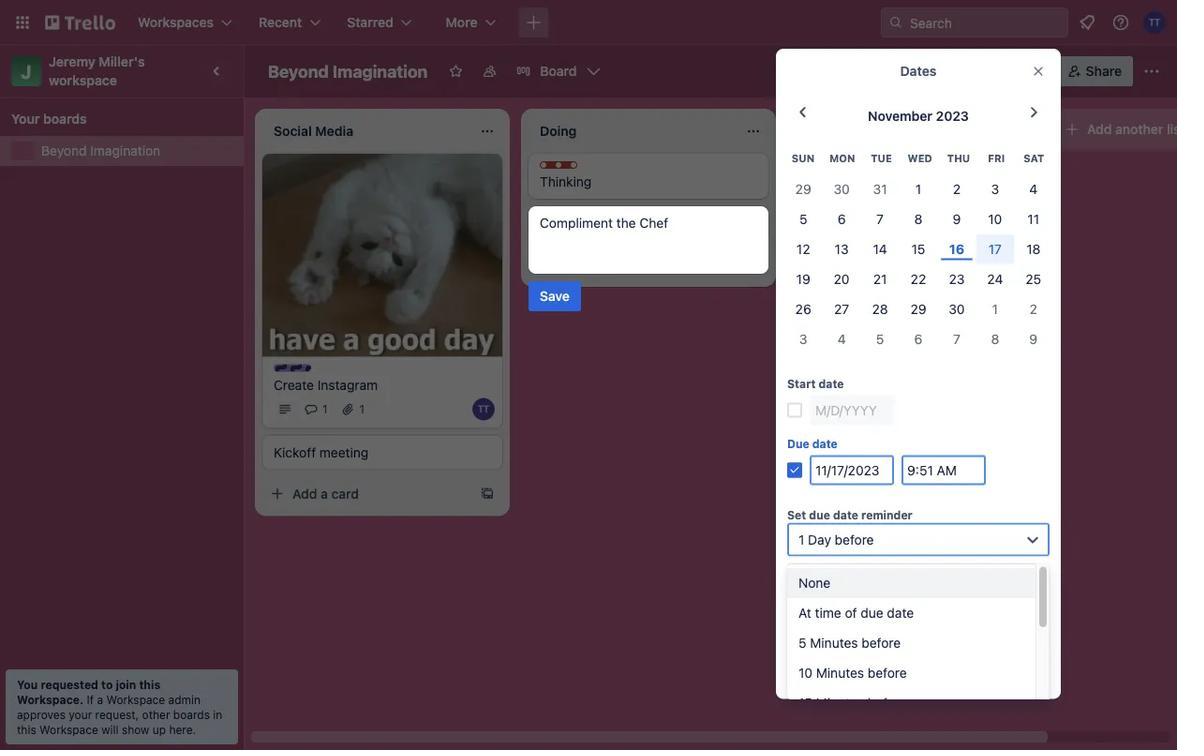 Task type: describe. For each thing, give the bounding box(es) containing it.
0 vertical spatial card
[[864, 170, 892, 186]]

2 horizontal spatial create from template… image
[[1013, 171, 1028, 186]]

1 horizontal spatial 8 button
[[977, 324, 1015, 354]]

17
[[989, 241, 1003, 256]]

another
[[1116, 121, 1164, 137]]

10 button
[[977, 204, 1015, 234]]

date up '1 day before'
[[834, 509, 859, 522]]

0 vertical spatial due
[[810, 509, 831, 522]]

change cover button
[[777, 308, 905, 338]]

1 vertical spatial 4 button
[[823, 324, 862, 354]]

before for 1 day before
[[835, 532, 875, 547]]

1 horizontal spatial save button
[[788, 613, 1050, 643]]

31 button
[[862, 174, 900, 204]]

date down card.
[[888, 605, 915, 620]]

24 button
[[977, 264, 1015, 294]]

1 horizontal spatial 2 button
[[1015, 294, 1053, 324]]

27
[[835, 301, 850, 316]]

2 vertical spatial 5
[[799, 635, 807, 650]]

0 horizontal spatial 5 button
[[785, 204, 823, 234]]

start
[[788, 377, 816, 390]]

compliment
[[540, 215, 613, 231]]

1 vertical spatial 30
[[949, 301, 966, 316]]

19
[[797, 271, 811, 286]]

save for the top save button
[[540, 288, 570, 304]]

1 down create instagram
[[323, 403, 328, 416]]

due
[[788, 437, 810, 450]]

create instagram
[[274, 377, 378, 392]]

3 for the topmost 3 button
[[992, 181, 1000, 196]]

1 vertical spatial imagination
[[90, 143, 161, 159]]

thinking link
[[540, 173, 758, 191]]

1 horizontal spatial 30 button
[[938, 294, 977, 324]]

5 minutes before
[[799, 635, 902, 650]]

admin
[[168, 693, 201, 706]]

filters
[[922, 63, 960, 79]]

will inside reminders will be sent to all members and watchers of this card.
[[856, 565, 875, 581]]

star or unstar board image
[[449, 64, 464, 79]]

1 down wed
[[916, 181, 922, 196]]

you
[[17, 678, 38, 691]]

14
[[874, 241, 888, 256]]

due date
[[788, 437, 838, 450]]

terry turtle (terryturtle) image inside primary element
[[1144, 11, 1167, 34]]

19 button
[[785, 264, 823, 294]]

1 vertical spatial 29
[[911, 301, 927, 316]]

0 vertical spatial save button
[[529, 281, 581, 311]]

0 horizontal spatial terry turtle (terryturtle) image
[[980, 58, 1006, 84]]

1 vertical spatial 7 button
[[938, 324, 977, 354]]

be
[[879, 565, 894, 581]]

2023
[[937, 108, 970, 124]]

if a workspace admin approves your request, other boards in this workspace will show up here.
[[17, 693, 223, 736]]

1 horizontal spatial due
[[861, 605, 884, 620]]

1 vertical spatial workspace
[[39, 723, 98, 736]]

color: bold red, title: "thoughts" element
[[540, 161, 611, 175]]

change for change members
[[808, 281, 856, 296]]

17 button
[[977, 234, 1015, 264]]

save for right save button
[[904, 620, 934, 635]]

thoughts thinking
[[540, 162, 611, 189]]

other
[[142, 708, 170, 721]]

add a card button for the right create from template… image
[[795, 163, 1005, 193]]

create from template… image for kickoff meeting
[[480, 486, 495, 501]]

cover
[[860, 315, 894, 330]]

will inside if a workspace admin approves your request, other boards in this workspace will show up here.
[[101, 723, 119, 736]]

0 horizontal spatial 3 button
[[785, 324, 823, 354]]

1 m/d/yyyy text field from the top
[[810, 395, 895, 425]]

r
[[1038, 65, 1046, 78]]

in
[[213, 708, 223, 721]]

watchers
[[788, 584, 843, 600]]

0 vertical spatial 7
[[877, 211, 884, 226]]

this inside the you requested to join this workspace.
[[139, 678, 161, 691]]

23 button
[[938, 264, 977, 294]]

20
[[834, 271, 850, 286]]

before for 5 minutes before
[[862, 635, 902, 650]]

2 m/d/yyyy text field from the top
[[810, 455, 895, 485]]

0 horizontal spatial 4
[[838, 331, 847, 346]]

minutes for 10
[[817, 665, 865, 680]]

remove button
[[788, 650, 1050, 680]]

2 for the 2 button to the right
[[1030, 301, 1038, 316]]

add a card button for create from template… image related to kickoff meeting
[[263, 479, 473, 509]]

open
[[808, 213, 842, 229]]

6 for bottommost 6 button
[[915, 331, 923, 346]]

1 horizontal spatial 1 button
[[977, 294, 1015, 324]]

9 for topmost 9 button
[[953, 211, 962, 226]]

boards inside your boards with 1 items element
[[43, 111, 87, 127]]

fri
[[989, 153, 1006, 165]]

15 minutes before
[[799, 695, 907, 710]]

change for change cover
[[808, 315, 856, 330]]

0 horizontal spatial beyond
[[41, 143, 87, 159]]

request,
[[95, 708, 139, 721]]

to inside the you requested to join this workspace.
[[101, 678, 113, 691]]

1 vertical spatial 6 button
[[900, 324, 938, 354]]

back to home image
[[45, 8, 115, 38]]

compliment the chef
[[540, 215, 669, 231]]

meeting
[[320, 444, 369, 460]]

time
[[816, 605, 842, 620]]

day
[[809, 532, 832, 547]]

compliment the chef link
[[540, 214, 758, 233]]

jeremy
[[49, 54, 95, 69]]

requested
[[41, 678, 98, 691]]

14 button
[[862, 234, 900, 264]]

0 notifications image
[[1077, 11, 1099, 34]]

1 vertical spatial beyond imagination
[[41, 143, 161, 159]]

0 vertical spatial 9 button
[[938, 204, 977, 234]]

join
[[116, 678, 136, 691]]

at time of due date
[[799, 605, 915, 620]]

reminders will be sent to all members and watchers of this card.
[[788, 565, 1043, 600]]

edit labels button
[[777, 240, 884, 270]]

1 vertical spatial 9 button
[[1015, 324, 1053, 354]]

1 horizontal spatial 5 button
[[862, 324, 900, 354]]

0 vertical spatial 29 button
[[785, 174, 823, 204]]

workspace
[[49, 73, 117, 88]]

set
[[788, 509, 807, 522]]

15 for 15 minutes before
[[799, 695, 813, 710]]

Board name text field
[[259, 56, 437, 86]]

edit dates button
[[777, 409, 882, 439]]

before for 15 minutes before
[[868, 695, 907, 710]]

kickoff
[[274, 444, 316, 460]]

your boards with 1 items element
[[11, 108, 223, 130]]

show
[[122, 723, 149, 736]]

board button
[[509, 56, 609, 86]]

labels
[[836, 247, 873, 263]]

change cover
[[808, 315, 894, 330]]

a for add a card button for create from template… image related to kickoff meeting
[[321, 486, 328, 501]]

0 vertical spatial workspace
[[106, 693, 165, 706]]

0 vertical spatial 3 button
[[977, 174, 1015, 204]]

16 button
[[938, 234, 977, 264]]

create board or workspace image
[[525, 13, 543, 32]]

10 minutes before
[[799, 665, 908, 680]]

rubyanndersson (rubyanndersson) image
[[1029, 58, 1055, 84]]

1 vertical spatial 29 button
[[900, 294, 938, 324]]

22
[[911, 271, 927, 286]]

wed
[[908, 153, 933, 165]]

3 for the leftmost 3 button
[[800, 331, 808, 346]]

at
[[799, 605, 812, 620]]

board
[[541, 63, 577, 79]]

copy button
[[777, 375, 852, 405]]

Add time text field
[[902, 455, 987, 485]]

1 horizontal spatial add
[[825, 170, 850, 186]]

6 for the topmost 6 button
[[838, 211, 846, 226]]

miller's
[[99, 54, 145, 69]]

1 down 24 button
[[993, 301, 999, 316]]

create from template… image for compliment the chef
[[747, 257, 762, 272]]

0 vertical spatial 4 button
[[1015, 174, 1053, 204]]

card.
[[888, 584, 919, 600]]

november
[[869, 108, 933, 124]]

instagram
[[318, 377, 378, 392]]

0 vertical spatial 5
[[800, 211, 808, 226]]

2 vertical spatial add
[[293, 486, 317, 501]]

close popover image
[[1032, 64, 1047, 79]]

18
[[1027, 241, 1041, 256]]

11 button
[[1015, 204, 1053, 234]]

remove
[[894, 657, 944, 673]]

1 vertical spatial of
[[846, 605, 858, 620]]

23
[[950, 271, 965, 286]]

0 vertical spatial 29
[[796, 181, 812, 196]]

your boards
[[11, 111, 87, 127]]

open card
[[808, 213, 873, 229]]

reminder
[[862, 509, 913, 522]]

workspace.
[[17, 693, 84, 706]]

1 vertical spatial 5
[[877, 331, 885, 346]]

8 for the rightmost 8 button
[[992, 331, 1000, 346]]

1 vertical spatial 7
[[954, 331, 961, 346]]

dates
[[901, 63, 937, 79]]

1 left day
[[799, 532, 805, 547]]

reminders
[[788, 565, 852, 581]]

26
[[796, 301, 812, 316]]



Task type: vqa. For each thing, say whether or not it's contained in the screenshot.
bottommost THE PERSONAL
no



Task type: locate. For each thing, give the bounding box(es) containing it.
create
[[274, 377, 314, 392]]

22 button
[[900, 264, 938, 294]]

search image
[[889, 15, 904, 30]]

18 button
[[1015, 234, 1053, 264]]

1 horizontal spatial beyond
[[268, 61, 329, 81]]

6 up 13
[[838, 211, 846, 226]]

0 horizontal spatial 9
[[953, 211, 962, 226]]

1 horizontal spatial members
[[960, 565, 1017, 581]]

9 up 16
[[953, 211, 962, 226]]

minutes for 5
[[811, 635, 859, 650]]

29 down sun
[[796, 181, 812, 196]]

edit dates
[[808, 416, 871, 431]]

1 vertical spatial add
[[825, 170, 850, 186]]

1
[[916, 181, 922, 196], [993, 301, 999, 316], [323, 403, 328, 416], [360, 403, 365, 416], [799, 532, 805, 547]]

card up 13
[[845, 213, 873, 229]]

1 vertical spatial minutes
[[817, 665, 865, 680]]

1 vertical spatial will
[[101, 723, 119, 736]]

1 vertical spatial 15
[[799, 695, 813, 710]]

sun
[[792, 153, 815, 165]]

0 vertical spatial 5 button
[[785, 204, 823, 234]]

edit for edit dates
[[808, 416, 833, 431]]

sent
[[898, 565, 924, 581]]

terry turtle (terryturtle) image
[[473, 398, 495, 421]]

1 vertical spatial due
[[861, 605, 884, 620]]

thu
[[948, 153, 971, 165]]

j
[[21, 60, 32, 82]]

5 button down 28
[[862, 324, 900, 354]]

this inside reminders will be sent to all members and watchers of this card.
[[862, 584, 884, 600]]

21 button
[[862, 264, 900, 294]]

0 vertical spatial 30
[[834, 181, 850, 196]]

tue
[[871, 153, 893, 165]]

3 button down fri
[[977, 174, 1015, 204]]

4 down sat
[[1030, 181, 1038, 196]]

1 vertical spatial save
[[904, 620, 934, 635]]

9
[[953, 211, 962, 226], [1030, 331, 1038, 346]]

1 horizontal spatial this
[[139, 678, 161, 691]]

a for add a card button for the right create from template… image
[[854, 170, 861, 186]]

1 vertical spatial m/d/yyyy text field
[[810, 455, 895, 485]]

1 vertical spatial 5 button
[[862, 324, 900, 354]]

add inside button
[[1088, 121, 1113, 137]]

0 horizontal spatial 9 button
[[938, 204, 977, 234]]

terry turtle (terryturtle) image right 'open information menu' icon
[[1144, 11, 1167, 34]]

0 horizontal spatial 8
[[915, 211, 923, 226]]

create from template… image down terry turtle (terryturtle) icon
[[480, 486, 495, 501]]

a right if
[[97, 693, 103, 706]]

1 vertical spatial 10
[[799, 665, 813, 680]]

2 down thu
[[954, 181, 961, 196]]

6 down the 22 button
[[915, 331, 923, 346]]

4 down change cover
[[838, 331, 847, 346]]

Search field
[[904, 8, 1068, 37]]

10
[[989, 211, 1003, 226], [799, 665, 813, 680]]

date down move
[[819, 377, 845, 390]]

will down the request,
[[101, 723, 119, 736]]

members right all
[[960, 565, 1017, 581]]

of inside reminders will be sent to all members and watchers of this card.
[[846, 584, 859, 600]]

8
[[915, 211, 923, 226], [992, 331, 1000, 346]]

to left join
[[101, 678, 113, 691]]

and
[[1020, 565, 1043, 581]]

1 vertical spatial 6
[[915, 331, 923, 346]]

1 vertical spatial create from template… image
[[747, 257, 762, 272]]

of
[[846, 584, 859, 600], [846, 605, 858, 620]]

3 button down the 26
[[785, 324, 823, 354]]

to inside reminders will be sent to all members and watchers of this card.
[[927, 565, 939, 581]]

will left be
[[856, 565, 875, 581]]

add a card
[[825, 170, 892, 186], [293, 486, 359, 501]]

mon
[[830, 153, 856, 165]]

change
[[808, 281, 856, 296], [808, 315, 856, 330]]

5 down at
[[799, 635, 807, 650]]

29 button down sun
[[785, 174, 823, 204]]

minutes down time
[[811, 635, 859, 650]]

a down kickoff meeting
[[321, 486, 328, 501]]

0 vertical spatial will
[[856, 565, 875, 581]]

add a card for add a card button for create from template… image related to kickoff meeting
[[293, 486, 359, 501]]

6 button right "cover"
[[900, 324, 938, 354]]

kickoff meeting
[[274, 444, 369, 460]]

8 for the topmost 8 button
[[915, 211, 923, 226]]

share button
[[1060, 56, 1134, 86]]

up
[[153, 723, 166, 736]]

last month image
[[792, 101, 815, 124]]

1 vertical spatial change
[[808, 315, 856, 330]]

0 vertical spatial 10
[[989, 211, 1003, 226]]

to left all
[[927, 565, 939, 581]]

7
[[877, 211, 884, 226], [954, 331, 961, 346]]

terry turtle (terryturtle) image
[[1144, 11, 1167, 34], [980, 58, 1006, 84]]

1 vertical spatial terry turtle (terryturtle) image
[[980, 58, 1006, 84]]

before down set due date reminder
[[835, 532, 875, 547]]

create from template… image down sat
[[1013, 171, 1028, 186]]

0 vertical spatial 6
[[838, 211, 846, 226]]

1 horizontal spatial 30
[[949, 301, 966, 316]]

r button
[[1029, 58, 1055, 84]]

change members button
[[777, 274, 929, 304]]

2 edit from the top
[[808, 416, 833, 431]]

7 button up 14
[[862, 204, 900, 234]]

15 up 22
[[912, 241, 926, 256]]

2 change from the top
[[808, 315, 856, 330]]

imagination inside board name text box
[[333, 61, 428, 81]]

sat
[[1024, 153, 1045, 165]]

none
[[799, 575, 831, 590]]

10 down 5 minutes before
[[799, 665, 813, 680]]

open information menu image
[[1112, 13, 1131, 32]]

0 horizontal spatial 2
[[954, 181, 961, 196]]

1 horizontal spatial 4
[[1030, 181, 1038, 196]]

date down edit dates
[[813, 437, 838, 450]]

20 button
[[823, 264, 862, 294]]

archive button
[[777, 443, 866, 473]]

create from template… image
[[1013, 171, 1028, 186], [747, 257, 762, 272], [480, 486, 495, 501]]

this for workspace
[[17, 723, 36, 736]]

29 button down 22
[[900, 294, 938, 324]]

10 inside button
[[989, 211, 1003, 226]]

1 vertical spatial save button
[[788, 613, 1050, 643]]

3 down '26' button
[[800, 331, 808, 346]]

1 horizontal spatial imagination
[[333, 61, 428, 81]]

boards right the your
[[43, 111, 87, 127]]

2 vertical spatial card
[[332, 486, 359, 501]]

30 down 23 button
[[949, 301, 966, 316]]

of up at time of due date
[[846, 584, 859, 600]]

1 horizontal spatial a
[[321, 486, 328, 501]]

2 vertical spatial this
[[17, 723, 36, 736]]

open card link
[[777, 206, 884, 236]]

0 vertical spatial save
[[540, 288, 570, 304]]

workspace down your
[[39, 723, 98, 736]]

this down "approves" on the left bottom of page
[[17, 723, 36, 736]]

2 button down 25
[[1015, 294, 1053, 324]]

8 up 15 button
[[915, 211, 923, 226]]

before for 10 minutes before
[[868, 665, 908, 680]]

21
[[874, 271, 888, 286]]

boards
[[43, 111, 87, 127], [173, 708, 210, 721]]

0 vertical spatial of
[[846, 584, 859, 600]]

due right "set"
[[810, 509, 831, 522]]

11
[[1028, 211, 1040, 226]]

0 horizontal spatial 15
[[799, 695, 813, 710]]

add down kickoff
[[293, 486, 317, 501]]

add another lis button
[[1054, 109, 1178, 150]]

minutes down 10 minutes before
[[817, 695, 865, 710]]

kickoff meeting link
[[274, 443, 491, 462]]

copy
[[808, 382, 841, 398]]

this for be
[[862, 584, 884, 600]]

15 down 10 minutes before
[[799, 695, 813, 710]]

5
[[800, 211, 808, 226], [877, 331, 885, 346], [799, 635, 807, 650]]

1 vertical spatial members
[[960, 565, 1017, 581]]

0 vertical spatial 1 button
[[900, 174, 938, 204]]

1 change from the top
[[808, 281, 856, 296]]

jeremy miller (jeremymiller198) image
[[1004, 58, 1030, 84]]

1 horizontal spatial create from template… image
[[747, 257, 762, 272]]

primary element
[[0, 0, 1178, 45]]

0 horizontal spatial 1 button
[[900, 174, 938, 204]]

10 up 17 at the right top of the page
[[989, 211, 1003, 226]]

add left another
[[1088, 121, 1113, 137]]

before down at time of due date
[[862, 635, 902, 650]]

this down be
[[862, 584, 884, 600]]

0 vertical spatial 9
[[953, 211, 962, 226]]

set due date reminder
[[788, 509, 913, 522]]

Compliment the Chef text field
[[540, 214, 758, 266]]

0 vertical spatial a
[[854, 170, 861, 186]]

0 horizontal spatial workspace
[[39, 723, 98, 736]]

1 button down wed
[[900, 174, 938, 204]]

members inside reminders will be sent to all members and watchers of this card.
[[960, 565, 1017, 581]]

create from template… image left 19 at the top of page
[[747, 257, 762, 272]]

this inside if a workspace admin approves your request, other boards in this workspace will show up here.
[[17, 723, 36, 736]]

9 button up 16
[[938, 204, 977, 234]]

2 for left the 2 button
[[954, 181, 961, 196]]

7 down 23 button
[[954, 331, 961, 346]]

add
[[1088, 121, 1113, 137], [825, 170, 850, 186], [293, 486, 317, 501]]

1 horizontal spatial 3 button
[[977, 174, 1015, 204]]

0 vertical spatial beyond imagination
[[268, 61, 428, 81]]

9 button down 25 button
[[1015, 324, 1053, 354]]

30 button down the 23
[[938, 294, 977, 324]]

1 horizontal spatial beyond imagination
[[268, 61, 428, 81]]

30 down mon at the right top of the page
[[834, 181, 850, 196]]

beyond imagination
[[268, 61, 428, 81], [41, 143, 161, 159]]

0 vertical spatial members
[[860, 281, 918, 296]]

28
[[873, 301, 889, 316]]

0 vertical spatial imagination
[[333, 61, 428, 81]]

color: purple, title: none image
[[274, 364, 311, 372]]

edit for edit labels
[[808, 247, 833, 263]]

1 vertical spatial 2 button
[[1015, 294, 1053, 324]]

save up remove
[[904, 620, 934, 635]]

add a card button
[[795, 163, 1005, 193], [263, 479, 473, 509]]

30 button down mon at the right top of the page
[[823, 174, 862, 204]]

0 horizontal spatial save button
[[529, 281, 581, 311]]

25
[[1026, 271, 1042, 286]]

8 down 24 button
[[992, 331, 1000, 346]]

0 horizontal spatial 30 button
[[823, 174, 862, 204]]

show menu image
[[1143, 62, 1162, 81]]

7 down 31 button on the top right of the page
[[877, 211, 884, 226]]

the
[[617, 215, 636, 231]]

0 vertical spatial to
[[927, 565, 939, 581]]

28 button
[[862, 294, 900, 324]]

1 horizontal spatial 6
[[915, 331, 923, 346]]

start date
[[788, 377, 845, 390]]

10 for 10
[[989, 211, 1003, 226]]

add down mon at the right top of the page
[[825, 170, 850, 186]]

boards inside if a workspace admin approves your request, other boards in this workspace will show up here.
[[173, 708, 210, 721]]

1 horizontal spatial 4 button
[[1015, 174, 1053, 204]]

minutes for 15
[[817, 695, 865, 710]]

before up 15 minutes before
[[868, 665, 908, 680]]

1 vertical spatial boards
[[173, 708, 210, 721]]

1 horizontal spatial 10
[[989, 211, 1003, 226]]

9 for bottom 9 button
[[1030, 331, 1038, 346]]

a inside if a workspace admin approves your request, other boards in this workspace will show up here.
[[97, 693, 103, 706]]

8 button
[[900, 204, 938, 234], [977, 324, 1015, 354]]

before down 10 minutes before
[[868, 695, 907, 710]]

approves
[[17, 708, 66, 721]]

0 vertical spatial boards
[[43, 111, 87, 127]]

7 button down 23 button
[[938, 324, 977, 354]]

29 down the 22 button
[[911, 301, 927, 316]]

add a card down mon at the right top of the page
[[825, 170, 892, 186]]

members
[[860, 281, 918, 296], [960, 565, 1017, 581]]

beyond imagination inside board name text box
[[268, 61, 428, 81]]

0 vertical spatial 6 button
[[823, 204, 862, 234]]

0 horizontal spatial 2 button
[[938, 174, 977, 204]]

0 horizontal spatial 7
[[877, 211, 884, 226]]

5 button up 12
[[785, 204, 823, 234]]

0 horizontal spatial this
[[17, 723, 36, 736]]

automation image
[[860, 56, 886, 83]]

0 horizontal spatial save
[[540, 288, 570, 304]]

2 down 25 button
[[1030, 301, 1038, 316]]

4 button down 27
[[823, 324, 862, 354]]

0 vertical spatial terry turtle (terryturtle) image
[[1144, 11, 1167, 34]]

4 button up 11 on the right
[[1015, 174, 1053, 204]]

3 down fri
[[992, 181, 1000, 196]]

0 vertical spatial beyond
[[268, 61, 329, 81]]

save button down compliment
[[529, 281, 581, 311]]

13 button
[[823, 234, 862, 264]]

filters button
[[894, 56, 966, 86]]

add a card down kickoff meeting
[[293, 486, 359, 501]]

before
[[835, 532, 875, 547], [862, 635, 902, 650], [868, 665, 908, 680], [868, 695, 907, 710]]

1 horizontal spatial 9 button
[[1015, 324, 1053, 354]]

1 day before
[[799, 532, 875, 547]]

3
[[992, 181, 1000, 196], [800, 331, 808, 346]]

of right time
[[846, 605, 858, 620]]

terry turtle (terryturtle) image left close popover image
[[980, 58, 1006, 84]]

beyond imagination link
[[41, 142, 233, 160]]

boards down admin
[[173, 708, 210, 721]]

26 button
[[785, 294, 823, 324]]

4
[[1030, 181, 1038, 196], [838, 331, 847, 346]]

thinking
[[540, 174, 592, 189]]

save button up remove
[[788, 613, 1050, 643]]

0 horizontal spatial 7 button
[[862, 204, 900, 234]]

jeremy miller's workspace
[[49, 54, 148, 88]]

1 horizontal spatial workspace
[[106, 693, 165, 706]]

5 left open
[[800, 211, 808, 226]]

0 vertical spatial minutes
[[811, 635, 859, 650]]

save
[[540, 288, 570, 304], [904, 620, 934, 635]]

workspace down join
[[106, 693, 165, 706]]

1 down instagram
[[360, 403, 365, 416]]

card down meeting
[[332, 486, 359, 501]]

9 down 25 button
[[1030, 331, 1038, 346]]

1 button down 24
[[977, 294, 1015, 324]]

0 horizontal spatial 29 button
[[785, 174, 823, 204]]

6 button up 13
[[823, 204, 862, 234]]

a down mon at the right top of the page
[[854, 170, 861, 186]]

0 horizontal spatial 6
[[838, 211, 846, 226]]

30 button
[[823, 174, 862, 204], [938, 294, 977, 324]]

this right join
[[139, 678, 161, 691]]

imagination down your boards with 1 items element
[[90, 143, 161, 159]]

1 horizontal spatial to
[[927, 565, 939, 581]]

all
[[943, 565, 956, 581]]

1 horizontal spatial 8
[[992, 331, 1000, 346]]

1 vertical spatial card
[[845, 213, 873, 229]]

2 button down thu
[[938, 174, 977, 204]]

15 for 15
[[912, 241, 926, 256]]

beyond inside board name text box
[[268, 61, 329, 81]]

1 edit from the top
[[808, 247, 833, 263]]

2 horizontal spatial add
[[1088, 121, 1113, 137]]

9 button
[[938, 204, 977, 234], [1015, 324, 1053, 354]]

next month image
[[1023, 101, 1046, 124]]

0 horizontal spatial will
[[101, 723, 119, 736]]

0 vertical spatial 2
[[954, 181, 961, 196]]

0 horizontal spatial members
[[860, 281, 918, 296]]

0 vertical spatial 4
[[1030, 181, 1038, 196]]

27 button
[[823, 294, 862, 324]]

add a card for add a card button for the right create from template… image
[[825, 170, 892, 186]]

minutes down 5 minutes before
[[817, 665, 865, 680]]

imagination left star or unstar board icon on the top of page
[[333, 61, 428, 81]]

workspace visible image
[[482, 64, 497, 79]]

1 horizontal spatial add a card
[[825, 170, 892, 186]]

members up 28
[[860, 281, 918, 296]]

5 down "cover"
[[877, 331, 885, 346]]

to
[[927, 565, 939, 581], [101, 678, 113, 691]]

card down tue
[[864, 170, 892, 186]]

0 horizontal spatial 3
[[800, 331, 808, 346]]

0 horizontal spatial 4 button
[[823, 324, 862, 354]]

save button
[[529, 281, 581, 311], [788, 613, 1050, 643]]

2 button
[[938, 174, 977, 204], [1015, 294, 1053, 324]]

members inside button
[[860, 281, 918, 296]]

0 horizontal spatial create from template… image
[[480, 486, 495, 501]]

0 horizontal spatial due
[[810, 509, 831, 522]]

your
[[11, 111, 40, 127]]

save down compliment
[[540, 288, 570, 304]]

10 for 10 minutes before
[[799, 665, 813, 680]]

0 vertical spatial 8 button
[[900, 204, 938, 234]]

15 button
[[900, 234, 938, 264]]

5 button
[[785, 204, 823, 234], [862, 324, 900, 354]]

15 inside button
[[912, 241, 926, 256]]

M/D/YYYY text field
[[810, 395, 895, 425], [810, 455, 895, 485]]

due up 5 minutes before
[[861, 605, 884, 620]]

this
[[862, 584, 884, 600], [139, 678, 161, 691], [17, 723, 36, 736]]



